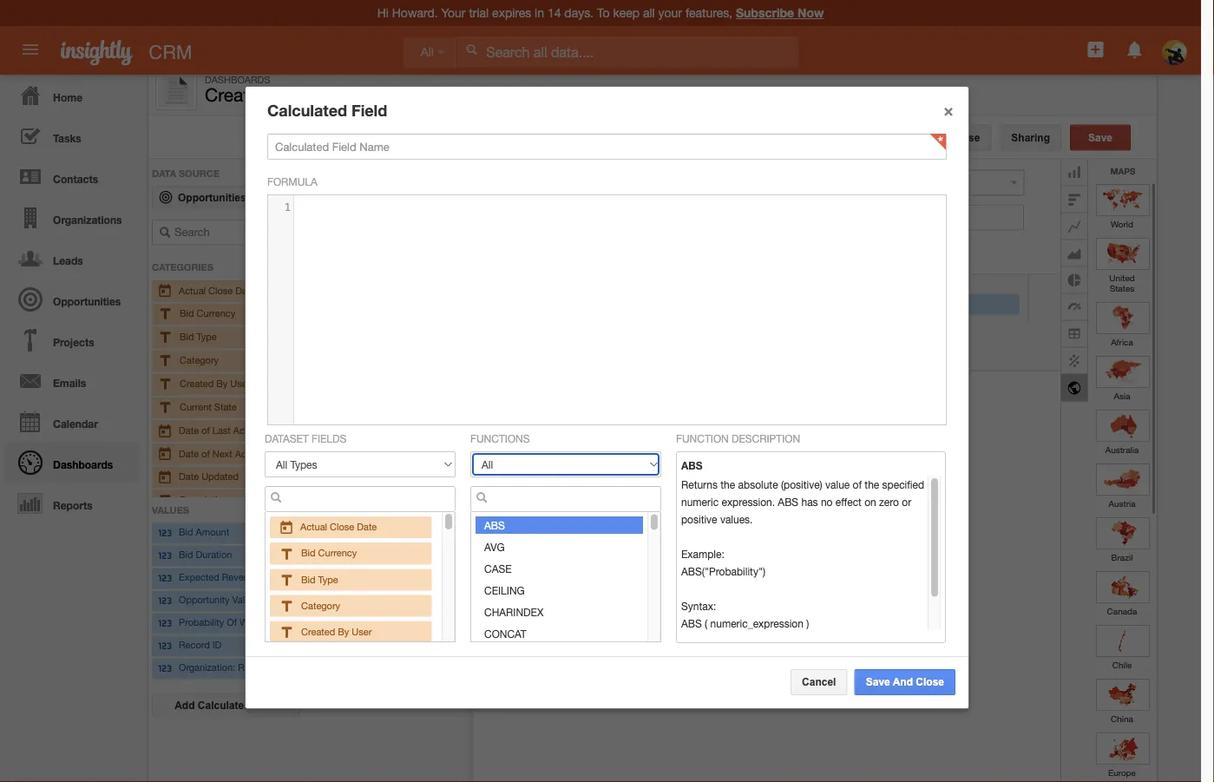Task type: locate. For each thing, give the bounding box(es) containing it.
created up reset
[[301, 626, 335, 637]]

add calculated field link
[[152, 694, 300, 717]]

1 horizontal spatial actual close date
[[300, 521, 377, 533]]

user up state
[[230, 378, 250, 389]]

bid amount
[[179, 527, 229, 538]]

navigation containing home
[[0, 75, 139, 523]]

abs
[[681, 459, 703, 471], [778, 496, 799, 508], [484, 519, 505, 531], [681, 617, 702, 629]]

actual for bid type link associated with topmost category link
[[179, 284, 206, 296]]

abs left has
[[778, 496, 799, 508]]

chart up grid
[[313, 487, 346, 498]]

dashboards up 'reports' link
[[53, 458, 113, 471]]

data
[[152, 168, 176, 179]]

description link
[[157, 491, 282, 509]]

1 horizontal spatial chart
[[355, 639, 378, 651]]

save up maps
[[1089, 132, 1113, 143]]

dataset fields
[[265, 432, 347, 445]]

value
[[826, 478, 850, 491]]

1 vertical spatial created
[[301, 626, 335, 637]]

0 vertical spatial record
[[179, 640, 210, 651]]

2 vertical spatial of
[[853, 478, 862, 491]]

0 vertical spatial bid currency link
[[157, 305, 282, 323]]

of left next
[[202, 447, 210, 459]]

0 vertical spatial save
[[1089, 132, 1113, 143]]

organizations link
[[4, 197, 139, 238]]

values
[[152, 504, 189, 516]]

probability
[[179, 617, 224, 628]]

record
[[179, 640, 210, 651], [238, 662, 269, 674]]

by up state
[[216, 378, 228, 389]]

organization:
[[179, 662, 235, 674]]

bid currency link down categories
[[157, 305, 282, 323]]

zero
[[879, 496, 899, 508]]

date down lines
[[357, 521, 377, 533]]

abs up returns
[[681, 459, 703, 471]]

1 vertical spatial type
[[318, 574, 338, 585]]

0 horizontal spatial type
[[197, 331, 217, 342]]

save button
[[1070, 125, 1131, 151]]

0 horizontal spatial category
[[180, 354, 219, 365]]

0 horizontal spatial chart
[[313, 487, 346, 498]]

axis right x
[[323, 552, 341, 563]]

field for add calculated field
[[253, 700, 278, 711]]

created by user inside × dialog
[[301, 626, 372, 637]]

returns
[[681, 478, 718, 491]]

user up reset all chart properties
[[352, 626, 372, 637]]

id
[[212, 640, 222, 651], [272, 662, 281, 674]]

created by user up reset
[[301, 626, 372, 637]]

0 horizontal spatial record
[[179, 640, 210, 651]]

field inside "link"
[[253, 700, 278, 711]]

1 horizontal spatial actual
[[300, 521, 327, 533]]

opportunities
[[178, 191, 246, 203], [53, 295, 121, 307]]

category up current
[[180, 354, 219, 365]]

0 horizontal spatial bid type
[[180, 331, 217, 342]]

created by user up current state
[[180, 378, 250, 389]]

0 horizontal spatial user
[[230, 378, 250, 389]]

series
[[315, 594, 341, 605], [315, 615, 341, 627]]

created by user link up reset
[[279, 626, 372, 637]]

category link up state
[[157, 352, 282, 370]]

bid currency inside group
[[180, 307, 235, 319]]

sum(bid
[[877, 298, 914, 309]]

type down x axis
[[318, 574, 338, 585]]

user for category link to the bottom
[[352, 626, 372, 637]]

horizontal bar image
[[1062, 185, 1089, 212]]

1 vertical spatial user
[[352, 626, 372, 637]]

united states
[[1110, 272, 1135, 293]]

0 horizontal spatial calculated
[[198, 700, 250, 711]]

reset
[[315, 639, 339, 651]]

x axis
[[315, 552, 341, 563]]

abs left (
[[681, 617, 702, 629]]

created by user inside 'link'
[[180, 378, 250, 389]]

sum(bid amount) link
[[856, 296, 1015, 313]]

1 vertical spatial by
[[338, 626, 349, 637]]

0 vertical spatial actual close date
[[179, 284, 255, 296]]

numeric_expression
[[711, 617, 804, 629]]

None text field
[[265, 486, 456, 512]]

id down 'probability of winning' link
[[212, 640, 222, 651]]

bid currency for bid type link associated with category link to the bottom
[[301, 548, 357, 559]]

0 vertical spatial series
[[315, 594, 341, 605]]

category
[[180, 354, 219, 365], [301, 600, 340, 611]]

sharing
[[1012, 132, 1050, 143]]

activity right last
[[233, 424, 264, 436]]

bid type up current
[[180, 331, 217, 342]]

of left last
[[202, 424, 210, 436]]

1 vertical spatial save
[[866, 676, 890, 688]]

actual close date inside × dialog
[[300, 521, 377, 533]]

contacts
[[53, 173, 98, 185]]

abs inside syntax: abs ( numeric_expression )
[[681, 617, 702, 629]]

1 horizontal spatial user
[[352, 626, 372, 637]]

bid for bid type link associated with topmost category link
[[180, 331, 194, 342]]

1 horizontal spatial description
[[732, 432, 800, 445]]

bid currency
[[180, 307, 235, 319], [301, 548, 357, 559]]

bid currency link down legend
[[279, 548, 357, 559]]

date for date of next activity
[[179, 447, 199, 459]]

created inside 'link'
[[180, 378, 214, 389]]

0 horizontal spatial id
[[212, 640, 222, 651]]

date of next activity link
[[157, 445, 282, 463]]

1 horizontal spatial record
[[238, 662, 269, 674]]

0 vertical spatial created by user
[[180, 378, 250, 389]]

actual close date link for bid currency link associated with bid type link associated with topmost category link
[[157, 282, 282, 300]]

by
[[216, 378, 228, 389], [338, 626, 349, 637]]

0 vertical spatial of
[[202, 424, 210, 436]]

organization: record id link
[[157, 660, 282, 678]]

opportunities down source
[[178, 191, 246, 203]]

current
[[180, 401, 212, 412]]

1 vertical spatial calculated
[[198, 700, 250, 711]]

1 horizontal spatial created by user
[[301, 626, 372, 637]]

currency down legend
[[318, 548, 357, 559]]

description inside × dialog
[[732, 432, 800, 445]]

1 vertical spatial bid type
[[301, 574, 338, 585]]

actual inside × dialog
[[300, 521, 327, 533]]

0 vertical spatial by
[[216, 378, 228, 389]]

bid type inside × dialog
[[301, 574, 338, 585]]

description down date updated
[[180, 494, 228, 505]]

Search all data.... text field
[[456, 36, 798, 68]]

2 axis from the top
[[323, 573, 341, 584]]

0 vertical spatial actual
[[179, 284, 206, 296]]

1 horizontal spatial the
[[865, 478, 880, 491]]

0 vertical spatial field
[[352, 101, 387, 119]]

2 the from the left
[[865, 478, 880, 491]]

of up effect
[[853, 478, 862, 491]]

1 vertical spatial id
[[272, 662, 281, 674]]

date down the search text field
[[235, 284, 255, 296]]

effect
[[836, 496, 862, 508]]

0 vertical spatial activity
[[233, 424, 264, 436]]

id down 'winning'
[[272, 662, 281, 674]]

1 horizontal spatial type
[[318, 574, 338, 585]]

by up reset
[[338, 626, 349, 637]]

cancel button
[[791, 669, 848, 695]]

1 the from the left
[[721, 478, 735, 491]]

dashboards right card icon
[[205, 74, 270, 85]]

1 vertical spatial created by user link
[[279, 626, 372, 637]]

australia
[[1106, 444, 1139, 454]]

canada
[[1107, 606, 1138, 615]]

save left and
[[866, 676, 890, 688]]

0 horizontal spatial save
[[866, 676, 890, 688]]

bid inside bid duration link
[[179, 549, 193, 561]]

actual close date link for bid type link associated with category link to the bottom's bid currency link
[[279, 521, 377, 533]]

bid currency link for bid type link associated with topmost category link
[[157, 305, 282, 323]]

1 vertical spatial dashboards
[[53, 458, 113, 471]]

currency down categories
[[197, 307, 235, 319]]

2 vertical spatial field
[[253, 700, 278, 711]]

opportunities link down leads
[[4, 279, 139, 319]]

actual close date link
[[157, 282, 282, 300], [279, 521, 377, 533]]

1 vertical spatial actual close date
[[300, 521, 377, 533]]

reset all chart properties
[[315, 639, 425, 651]]

pie & funnel image
[[1062, 266, 1089, 293]]

concat
[[484, 628, 527, 640]]

of for next
[[202, 447, 210, 459]]

bid currency down categories
[[180, 307, 235, 319]]

record down probability
[[179, 640, 210, 651]]

bid for the bid amount link
[[179, 527, 193, 538]]

close down the × button
[[952, 132, 980, 143]]

0 vertical spatial description
[[732, 432, 800, 445]]

the up on
[[865, 478, 880, 491]]

last
[[212, 424, 231, 436]]

bid currency for bid type link associated with topmost category link
[[180, 307, 235, 319]]

tasks link
[[4, 115, 139, 156]]

opportunities link up the search text field
[[152, 186, 300, 209]]

1 horizontal spatial opportunities link
[[152, 186, 300, 209]]

actual close date for topmost category link
[[179, 284, 255, 296]]

date up date updated
[[179, 447, 199, 459]]

created for topmost category link
[[180, 378, 214, 389]]

group containing opportunities
[[148, 159, 468, 782]]

0 vertical spatial opportunities
[[178, 191, 246, 203]]

1 horizontal spatial currency
[[318, 548, 357, 559]]

calculated
[[267, 101, 347, 119], [198, 700, 250, 711]]

type for bid type link associated with topmost category link
[[197, 331, 217, 342]]

date of next activity
[[179, 447, 266, 459]]

date inside × dialog
[[357, 521, 377, 533]]

date
[[235, 284, 255, 296], [313, 417, 338, 428], [179, 424, 199, 436], [179, 447, 199, 459], [179, 471, 199, 482], [357, 521, 377, 533]]

bid type inside bid type link
[[180, 331, 217, 342]]

description
[[732, 432, 800, 445], [180, 494, 228, 505]]

currency inside × dialog
[[318, 548, 357, 559]]

close button
[[941, 125, 992, 151]]

None text field
[[471, 486, 661, 512]]

record inside organization: record id link
[[238, 662, 269, 674]]

date down current
[[179, 424, 199, 436]]

1 vertical spatial record
[[238, 662, 269, 674]]

1 horizontal spatial created
[[301, 626, 335, 637]]

1 horizontal spatial all
[[421, 45, 434, 59]]

line image
[[1062, 212, 1089, 239]]

values.
[[720, 513, 753, 525]]

0 horizontal spatial created by user
[[180, 378, 250, 389]]

group
[[148, 159, 468, 782]]

by inside group
[[216, 378, 228, 389]]

opportunities up projects link at the top of the page
[[53, 295, 121, 307]]

0 vertical spatial user
[[230, 378, 250, 389]]

0 horizontal spatial created
[[180, 378, 214, 389]]

1 vertical spatial of
[[202, 447, 210, 459]]

1 vertical spatial series
[[315, 615, 341, 627]]

0 horizontal spatial opportunities link
[[4, 279, 139, 319]]

0 horizontal spatial the
[[721, 478, 735, 491]]

user for topmost category link
[[230, 378, 250, 389]]

0 vertical spatial currency
[[197, 307, 235, 319]]

save inside save button
[[1089, 132, 1113, 143]]

actual close date down grid lines
[[300, 521, 377, 533]]

0 horizontal spatial dashboards
[[53, 458, 113, 471]]

0 horizontal spatial actual
[[179, 284, 206, 296]]

1 vertical spatial actual
[[300, 521, 327, 533]]

navigation
[[0, 75, 139, 523]]

activity right next
[[235, 447, 266, 459]]

calculated down organization: record id link
[[198, 700, 250, 711]]

opportunities inside group
[[178, 191, 246, 203]]

dashboards inside dashboards create card
[[205, 74, 270, 85]]

actual close date link down grid
[[279, 521, 377, 533]]

data source
[[152, 168, 220, 179]]

bid inside bid type link
[[180, 331, 194, 342]]

series for series labels
[[315, 594, 341, 605]]

axis right y
[[323, 573, 341, 584]]

x
[[315, 552, 320, 563]]

bid currency down legend
[[301, 548, 357, 559]]

0 vertical spatial bid currency
[[180, 307, 235, 319]]

1 vertical spatial field
[[377, 417, 404, 428]]

0 horizontal spatial bid currency
[[180, 307, 235, 319]]

abs inside returns the absolute (positive) value of the specified numeric expression. abs has no effect on zero or positive values.
[[778, 496, 799, 508]]

created by user link for topmost category link
[[157, 375, 282, 393]]

formula
[[267, 175, 318, 188]]

type up current state
[[197, 331, 217, 342]]

1 vertical spatial description
[[180, 494, 228, 505]]

reports link
[[4, 483, 139, 523]]

category up series colors
[[301, 600, 340, 611]]

1 vertical spatial axis
[[323, 573, 341, 584]]

1 axis from the top
[[323, 552, 341, 563]]

0 horizontal spatial opportunities
[[53, 295, 121, 307]]

properties
[[349, 487, 410, 498], [381, 639, 425, 651]]

0 vertical spatial properties
[[349, 487, 410, 498]]

actual down categories
[[179, 284, 206, 296]]

currency inside group
[[197, 307, 235, 319]]

1 vertical spatial category
[[301, 600, 340, 611]]

1 vertical spatial actual close date link
[[279, 521, 377, 533]]

0 vertical spatial created by user link
[[157, 375, 282, 393]]

close
[[952, 132, 980, 143], [208, 284, 233, 296], [330, 521, 354, 533], [916, 676, 944, 688]]

the up expression.
[[721, 478, 735, 491]]

series down 'y axis'
[[315, 594, 341, 605]]

field inside × dialog
[[352, 101, 387, 119]]

home
[[53, 91, 83, 103]]

1 horizontal spatial calculated
[[267, 101, 347, 119]]

user inside × dialog
[[352, 626, 372, 637]]

Calculated Field Name text field
[[267, 134, 947, 160]]

record down record id link
[[238, 662, 269, 674]]

created by user link up state
[[157, 375, 282, 393]]

of
[[227, 617, 237, 628]]

projects link
[[4, 319, 139, 360]]

chart down colors on the bottom left of page
[[355, 639, 378, 651]]

1 horizontal spatial bid currency
[[301, 548, 357, 559]]

type inside bid type link
[[197, 331, 217, 342]]

expression.
[[722, 496, 775, 508]]

legend
[[315, 530, 347, 542]]

created
[[180, 378, 214, 389], [301, 626, 335, 637]]

bid type link down x
[[279, 574, 338, 585]]

save inside save and close button
[[866, 676, 890, 688]]

0 vertical spatial dashboards
[[205, 74, 270, 85]]

0 vertical spatial calculated
[[267, 101, 347, 119]]

calculated field
[[267, 101, 387, 119]]

Chart Description.... text field
[[491, 204, 1024, 230]]

close right and
[[916, 676, 944, 688]]

close down categories
[[208, 284, 233, 296]]

type inside × dialog
[[318, 574, 338, 585]]

2 series from the top
[[315, 615, 341, 627]]

by inside × dialog
[[338, 626, 349, 637]]

series colors
[[315, 615, 372, 627]]

other image
[[1062, 347, 1089, 374]]

1 horizontal spatial save
[[1089, 132, 1113, 143]]

card image
[[159, 72, 194, 107]]

sum(bid amount)
[[877, 298, 952, 309]]

1 vertical spatial bid currency
[[301, 548, 357, 559]]

tasks
[[53, 132, 81, 144]]

the
[[721, 478, 735, 491], [865, 478, 880, 491]]

actual
[[179, 284, 206, 296], [300, 521, 327, 533]]

category link down y
[[279, 600, 340, 611]]

0 vertical spatial bid type link
[[157, 328, 282, 346]]

vertical bar image
[[1062, 159, 1089, 185]]

field for date range field
[[377, 417, 404, 428]]

created by user
[[180, 378, 250, 389], [301, 626, 372, 637]]

dashboards for dashboards create card
[[205, 74, 270, 85]]

actual close date link inside × dialog
[[279, 521, 377, 533]]

0 vertical spatial actual close date link
[[157, 282, 282, 300]]

field
[[352, 101, 387, 119], [377, 417, 404, 428], [253, 700, 278, 711]]

dashboards
[[205, 74, 270, 85], [53, 458, 113, 471]]

actual down grid
[[300, 521, 327, 533]]

bid type link up state
[[157, 328, 282, 346]]

all
[[421, 45, 434, 59], [342, 639, 352, 651]]

date left the updated
[[179, 471, 199, 482]]

calculated up formula
[[267, 101, 347, 119]]

# number field
[[313, 369, 365, 388]]

bid type down x
[[301, 574, 338, 585]]

record id
[[179, 640, 222, 651]]

bid currency inside × dialog
[[301, 548, 357, 559]]

0 vertical spatial category link
[[157, 352, 282, 370]]

actual close date down categories
[[179, 284, 255, 296]]

actual close date link down categories
[[157, 282, 282, 300]]

0 horizontal spatial description
[[180, 494, 228, 505]]

add calculated field
[[175, 700, 278, 711]]

0 vertical spatial created
[[180, 378, 214, 389]]

1 horizontal spatial dashboards
[[205, 74, 270, 85]]

functions
[[471, 432, 530, 445]]

sum(bid amount) group
[[474, 159, 1164, 782]]

1 horizontal spatial bid type
[[301, 574, 338, 585]]

ceiling
[[484, 584, 525, 596]]

created by user link inside × dialog
[[279, 626, 372, 637]]

1 vertical spatial bid type link
[[279, 574, 338, 585]]

0 vertical spatial bid type
[[180, 331, 217, 342]]

created inside × dialog
[[301, 626, 335, 637]]

activity
[[233, 424, 264, 436], [235, 447, 266, 459]]

1 horizontal spatial by
[[338, 626, 349, 637]]

1 vertical spatial activity
[[235, 447, 266, 459]]

series up reset
[[315, 615, 341, 627]]

date up fields
[[313, 417, 338, 428]]

close inside save and close button
[[916, 676, 944, 688]]

category inside × dialog
[[301, 600, 340, 611]]

created by user for topmost category link
[[180, 378, 250, 389]]

bid duration
[[179, 549, 232, 561]]

1 horizontal spatial category
[[301, 600, 340, 611]]

description up absolute
[[732, 432, 800, 445]]

description inside the description link
[[180, 494, 228, 505]]

1 vertical spatial bid currency link
[[279, 548, 357, 559]]

dataset
[[265, 432, 309, 445]]

0 horizontal spatial by
[[216, 378, 228, 389]]

record inside record id link
[[179, 640, 210, 651]]

1 series from the top
[[315, 594, 341, 605]]

1 vertical spatial created by user
[[301, 626, 372, 637]]

created up current
[[180, 378, 214, 389]]



Task type: describe. For each thing, give the bounding box(es) containing it.
area image
[[1062, 239, 1089, 266]]

calendar
[[53, 418, 98, 430]]

created for category link to the bottom
[[301, 626, 335, 637]]

bid type for bid type link associated with category link to the bottom
[[301, 574, 338, 585]]

date for date of last activity
[[179, 424, 199, 436]]

axis for y axis
[[323, 573, 341, 584]]

subscribe now
[[736, 6, 824, 20]]

none text field inside × dialog
[[265, 486, 456, 512]]

series for series colors
[[315, 615, 341, 627]]

of for last
[[202, 424, 210, 436]]

grid
[[315, 509, 333, 520]]

value
[[232, 595, 255, 606]]

subscribe now link
[[736, 6, 824, 20]]

amount
[[196, 527, 229, 538]]

save for save and close
[[866, 676, 890, 688]]

abs up avg
[[484, 519, 505, 531]]

0 vertical spatial id
[[212, 640, 222, 651]]

created by user for category link to the bottom
[[301, 626, 372, 637]]

returns the absolute (positive) value of the specified numeric expression. abs has no effect on zero or positive values.
[[681, 478, 925, 525]]

gauges image
[[1062, 293, 1089, 320]]

×
[[944, 99, 954, 120]]

subscribe
[[736, 6, 794, 20]]

maps
[[1111, 165, 1136, 176]]

1 vertical spatial properties
[[381, 639, 425, 651]]

record id link
[[157, 638, 282, 655]]

expected revenue
[[179, 572, 259, 583]]

search image
[[476, 491, 488, 504]]

bid for bid type link associated with category link to the bottom
[[301, 574, 316, 585]]

notifications image
[[1125, 39, 1146, 60]]

currency for bid type link associated with category link to the bottom
[[318, 548, 357, 559]]

axis for x axis
[[323, 552, 341, 563]]

bid currency link for bid type link associated with category link to the bottom
[[279, 548, 357, 559]]

has
[[802, 496, 818, 508]]

by for topmost category link
[[216, 378, 228, 389]]

fields
[[312, 432, 347, 445]]

no
[[821, 496, 833, 508]]

search image
[[270, 491, 282, 504]]

expected
[[179, 572, 219, 583]]

example:
[[681, 548, 725, 560]]

date for date range field
[[313, 417, 338, 428]]

calculated inside × dialog
[[267, 101, 347, 119]]

united
[[1110, 272, 1135, 282]]

date updated link
[[157, 468, 282, 486]]

by for category link to the bottom
[[338, 626, 349, 637]]

1 vertical spatial chart
[[355, 639, 378, 651]]

close down lines
[[330, 521, 354, 533]]

amount)
[[917, 298, 952, 309]]

all link
[[403, 37, 456, 68]]

close inside close 'button'
[[952, 132, 980, 143]]

range
[[340, 417, 374, 428]]

chart properties
[[313, 487, 410, 498]]

1
[[285, 201, 291, 214]]

opportunity
[[179, 595, 230, 606]]

opportunity value link
[[157, 592, 282, 610]]

reports
[[53, 499, 93, 511]]

date updated
[[179, 471, 239, 482]]

filters
[[313, 176, 351, 188]]

category for category link to the bottom
[[301, 600, 340, 611]]

dashboards for dashboards
[[53, 458, 113, 471]]

function
[[676, 432, 729, 445]]

lines
[[335, 509, 358, 520]]

example: abs("probability")
[[681, 548, 766, 577]]

emails
[[53, 377, 86, 389]]

on
[[865, 496, 877, 508]]

source
[[179, 168, 220, 179]]

of inside returns the absolute (positive) value of the specified numeric expression. abs has no effect on zero or positive values.
[[853, 478, 862, 491]]

date range field
[[313, 417, 404, 428]]

next
[[212, 447, 232, 459]]

syntax: abs ( numeric_expression )
[[681, 600, 809, 629]]

currency for bid type link associated with topmost category link
[[197, 307, 235, 319]]

actual close date for category link to the bottom
[[300, 521, 377, 533]]

positive
[[681, 513, 718, 525]]

date for date updated
[[179, 471, 199, 482]]

probability of winning
[[179, 617, 274, 628]]

leads link
[[4, 238, 139, 279]]

calculated inside "link"
[[198, 700, 250, 711]]

dashboards link
[[4, 442, 139, 483]]

case
[[484, 563, 512, 575]]

activity for date of next activity
[[235, 447, 266, 459]]

× button
[[935, 92, 963, 127]]

add
[[175, 700, 195, 711]]

created by user link for category link to the bottom
[[279, 626, 372, 637]]

colors
[[344, 615, 372, 627]]

syntax:
[[681, 600, 716, 612]]

opportunity value
[[179, 595, 255, 606]]

category for topmost category link
[[180, 354, 219, 365]]

1 vertical spatial category link
[[279, 600, 340, 611]]

0 vertical spatial chart
[[313, 487, 346, 498]]

(
[[705, 617, 708, 629]]

current state link
[[157, 398, 282, 416]]

save and close button
[[855, 669, 956, 695]]

africa
[[1111, 336, 1134, 346]]

function description
[[676, 432, 800, 445]]

opportunities inside navigation
[[53, 295, 121, 307]]

date of last activity
[[179, 424, 264, 436]]

date of last activity link
[[157, 422, 282, 440]]

winning
[[240, 617, 274, 628]]

categories
[[152, 261, 213, 273]]

actual for bid type link associated with category link to the bottom
[[300, 521, 327, 533]]

0 horizontal spatial all
[[342, 639, 352, 651]]

save for save
[[1089, 132, 1113, 143]]

Enter Chart Title (Required) text field
[[491, 170, 872, 196]]

bid for bid duration link
[[179, 549, 193, 561]]

save and close
[[866, 676, 944, 688]]

and
[[893, 676, 913, 688]]

create
[[205, 84, 259, 105]]

1 horizontal spatial id
[[272, 662, 281, 674]]

or
[[902, 496, 912, 508]]

y axis
[[315, 573, 341, 584]]

1 vertical spatial opportunities link
[[4, 279, 139, 319]]

china
[[1111, 713, 1134, 723]]

type for bid type link associated with category link to the bottom
[[318, 574, 338, 585]]

× dialog
[[245, 86, 972, 709]]

bid type for bid type link associated with topmost category link
[[180, 331, 217, 342]]

absolute
[[738, 478, 778, 491]]

bid type link for topmost category link
[[157, 328, 282, 346]]

activity for date of last activity
[[233, 424, 264, 436]]

updated
[[202, 471, 239, 482]]

abs("probability")
[[681, 565, 766, 577]]

asia
[[1114, 390, 1131, 400]]

0 vertical spatial opportunities link
[[152, 186, 300, 209]]

chile
[[1113, 659, 1132, 669]]

cancel
[[802, 676, 836, 688]]

Search text field
[[152, 219, 300, 245]]

bid type link for category link to the bottom
[[279, 574, 338, 585]]

charindex
[[484, 606, 544, 618]]

bid duration link
[[157, 547, 282, 565]]

close inside group
[[208, 284, 233, 296]]

table image
[[1062, 320, 1089, 347]]

world
[[1111, 218, 1134, 228]]

home link
[[4, 75, 139, 115]]

numeric
[[681, 496, 719, 508]]

organizations
[[53, 214, 122, 226]]



Task type: vqa. For each thing, say whether or not it's contained in the screenshot.
IN PROGRESS for Airlines
no



